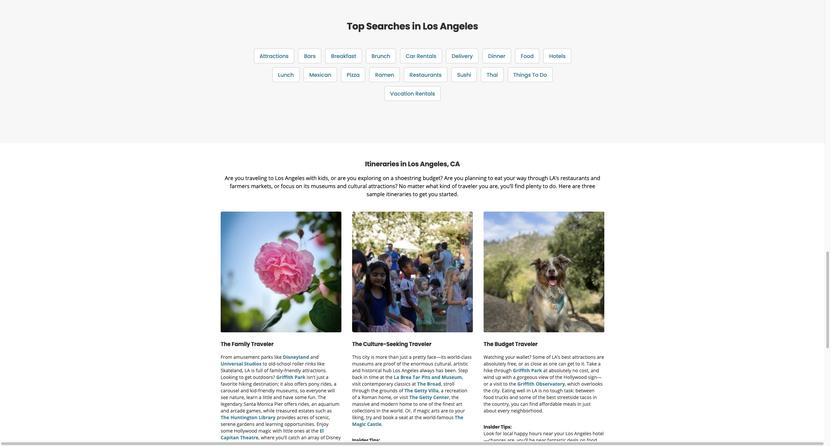 Task type: vqa. For each thing, say whether or not it's contained in the screenshot.
SERVICES
no



Task type: describe. For each thing, give the bounding box(es) containing it.
pits
[[422, 374, 430, 380]]

are inside , the massive and modern home to one of the finest art collections in the world. or, if magic arts are to your liking, try and book a seat at the world-famous
[[441, 408, 448, 414]]

pretty
[[413, 354, 426, 360]]

contemporary
[[362, 381, 393, 387]]

through inside , stroll through the grounds of
[[352, 387, 370, 394]]

to down parks
[[263, 361, 267, 367]]

and down legendary
[[221, 408, 229, 414]]

a inside are you traveling to los angeles with kids, or are you exploring on a shoestring budget? are you planning to eat your way through la's restaurants and farmers markets, or focus on its museums and cultural attractions? no matter what kind of traveler you are, you'll find plenty to do. here are three sample itineraries to get you started.
[[391, 174, 394, 182]]

can inside the ", which overlooks the city. eating well in la is no tough task: between food trucks and some of the best streetside tacos in the country, you can find affordable meals in just about every neighborhood."
[[521, 401, 528, 407]]

find inside are you traveling to los angeles with kids, or are you exploring on a shoestring budget? are you planning to eat your way through la's restaurants and farmers markets, or focus on its museums and cultural attractions? no matter what kind of traveler you are, you'll find plenty to do. here are three sample itineraries to get you started.
[[515, 182, 525, 190]]

to up hiking
[[239, 374, 244, 380]]

hotels link
[[544, 49, 571, 63]]

2 vertical spatial griffith park link
[[276, 374, 306, 380]]

are inside the watching your wallet? some of la's best attractions are absolutely free, or as close as one can get to it. take a hike through
[[597, 354, 604, 360]]

provides acres of scenic, serene gardens and learning opportunities. enjoy some hollywood magic with little ones at the
[[221, 414, 330, 434]]

0 vertical spatial huntington
[[230, 311, 256, 317]]

parks
[[261, 354, 273, 360]]

the magic castle
[[352, 414, 463, 427]]

pizza link
[[341, 67, 365, 82]]

while
[[263, 408, 275, 414]]

0 vertical spatial getty
[[362, 311, 374, 317]]

angeles inside are you traveling to los angeles with kids, or are you exploring on a shoestring budget? are you planning to eat your way through la's restaurants and farmers markets, or focus on its museums and cultural attractions? no matter what kind of traveler you are, you'll find plenty to do. here are three sample itineraries to get you started.
[[285, 174, 305, 182]]

brunch
[[372, 52, 390, 60]]

1 horizontal spatial the getty center
[[409, 394, 449, 401]]

you'll inside are you traveling to los angeles with kids, or are you exploring on a shoestring budget? are you planning to eat your way through la's restaurants and farmers markets, or focus on its museums and cultural attractions? no matter what kind of traveler you are, you'll find plenty to do. here are three sample itineraries to get you started.
[[501, 182, 513, 190]]

isn't just a favorite hiking destination; it also offers pony rides, a carousel and kid-friendly museums, so everyone will see nature, learn a little and have some fun. the legendary santa monica pier offers rides, an aquarium and arcade games, while treasured estates such as the huntington library
[[221, 374, 340, 421]]

1 vertical spatial rides,
[[298, 401, 310, 407]]

searches
[[366, 20, 410, 33]]

things to do
[[513, 71, 547, 79]]

breakfast
[[331, 52, 356, 60]]

griffith up budget
[[484, 311, 500, 317]]

will
[[328, 387, 335, 394]]

, where you'll catch an array of disney films on the big screen.
[[221, 434, 341, 446]]

restaurants
[[561, 174, 589, 182]]

la inside 'to old-school roller rinks like skateland, la is full of family-friendly attractions. looking to get outdoors?'
[[245, 367, 250, 374]]

between
[[576, 387, 595, 394]]

just inside the ", which overlooks the city. eating well in la is no tough task: between food trucks and some of the best streetside tacos in the country, you can find affordable meals in just about every neighborhood."
[[583, 401, 591, 407]]

griffith for rightmost griffith park link
[[513, 367, 530, 374]]

friendly inside 'to old-school roller rinks like skateland, la is full of family-friendly attractions. looking to get outdoors?'
[[284, 367, 301, 374]]

and up three
[[591, 174, 600, 182]]

1 horizontal spatial as
[[525, 361, 529, 367]]

1 vertical spatial getty
[[414, 387, 427, 394]]

destination;
[[253, 381, 279, 387]]

of inside , the massive and modern home to one of the finest art collections in the world. or, if magic arts are to your liking, try and book a seat at the world-famous
[[429, 401, 433, 407]]

one inside the watching your wallet? some of la's best attractions are absolutely free, or as close as one can get to it. take a hike through
[[549, 361, 557, 367]]

best inside the ", which overlooks the city. eating well in la is no tough task: between food trucks and some of the best streetside tacos in the country, you can find affordable meals in just about every neighborhood."
[[547, 394, 556, 401]]

rentals for vacation rentals
[[415, 90, 435, 97]]

for
[[496, 430, 502, 437]]

home,
[[379, 394, 392, 401]]

time
[[369, 374, 379, 380]]

array
[[308, 434, 319, 441]]

and inside this city is more than just a pretty face—its world-class museums are proof of the enormous cultural, artistic and historical hub los angeles always has been. step back in time at the
[[352, 367, 361, 374]]

the up 'arts'
[[434, 401, 441, 407]]

1 are from the left
[[225, 174, 233, 182]]

looking
[[221, 374, 238, 380]]

capitan
[[221, 434, 239, 441]]

universal studios link
[[221, 361, 262, 367]]

2 horizontal spatial griffith park link
[[513, 367, 542, 374]]

exploring
[[358, 174, 381, 182]]

mexican
[[309, 71, 331, 79]]

your inside are you traveling to los angeles with kids, or are you exploring on a shoestring budget? are you planning to eat your way through la's restaurants and farmers markets, or focus on its museums and cultural attractions? no matter what kind of traveler you are, you'll find plenty to do. here are three sample itineraries to get you started.
[[504, 174, 515, 182]]

0 vertical spatial near
[[543, 430, 553, 437]]

the inside , where you'll catch an array of disney films on the big screen.
[[239, 441, 247, 446]]

stroll
[[444, 381, 455, 387]]

insider tips:
[[352, 437, 380, 444]]

the huntington
[[221, 311, 256, 317]]

the up the book
[[382, 408, 389, 414]]

los inside insider tips: look for local happy hours near your los angeles hotel —chances are, you'll be near fantastic deals on food and drink specials from some of the city's be
[[566, 430, 573, 437]]

seeking
[[386, 341, 408, 348]]

from
[[221, 354, 232, 360]]

of inside 'to old-school roller rinks like skateland, la is full of family-friendly attractions. looking to get outdoors?'
[[264, 367, 268, 374]]

visit inside , visit contemporary classics at
[[352, 381, 361, 387]]

to down finest
[[449, 408, 454, 414]]

as inside isn't just a favorite hiking destination; it also offers pony rides, a carousel and kid-friendly museums, so everyone will see nature, learn a little and have some fun. the legendary santa monica pier offers rides, an aquarium and arcade games, while treasured estates such as the huntington library
[[327, 408, 332, 414]]

do.
[[549, 182, 557, 190]]

of inside the ", which overlooks the city. eating well in la is no tough task: between food trucks and some of the best streetside tacos in the country, you can find affordable meals in just about every neighborhood."
[[533, 394, 537, 401]]

the inside the magic castle
[[455, 414, 463, 421]]

fun.
[[308, 394, 317, 401]]

through for way
[[528, 174, 548, 182]]

plenty
[[526, 182, 542, 190]]

0 vertical spatial griffith park
[[484, 311, 512, 317]]

the down if
[[415, 414, 422, 421]]

angeles up delivery
[[440, 20, 478, 33]]

disneyland
[[283, 354, 309, 360]]

try
[[366, 414, 372, 421]]

of inside are you traveling to los angeles with kids, or are you exploring on a shoestring budget? are you planning to eat your way through la's restaurants and farmers markets, or focus on its museums and cultural attractions? no matter what kind of traveler you are, you'll find plenty to do. here are three sample itineraries to get you started.
[[452, 182, 457, 190]]

1 vertical spatial center
[[433, 394, 449, 401]]

—chances
[[484, 437, 506, 443]]

hollywood inside at absolutely no cost, and wind up with a gorgeous view of the hollywood sign— or a visit to the
[[564, 374, 587, 380]]

in inside this city is more than just a pretty face—its world-class museums are proof of the enormous cultural, artistic and historical hub los angeles always has been. step back in time at the
[[364, 374, 368, 380]]

los inside are you traveling to los angeles with kids, or are you exploring on a shoestring budget? are you planning to eat your way through la's restaurants and farmers markets, or focus on its museums and cultural attractions? no matter what kind of traveler you are, you'll find plenty to do. here are three sample itineraries to get you started.
[[275, 174, 284, 182]]

, for , visit contemporary classics at
[[462, 374, 463, 380]]

huntington inside isn't just a favorite hiking destination; it also offers pony rides, a carousel and kid-friendly museums, so everyone will see nature, learn a little and have some fun. the legendary santa monica pier offers rides, an aquarium and arcade games, while treasured estates such as the huntington library
[[231, 414, 258, 421]]

overlooks
[[582, 381, 603, 387]]

the magic castle link
[[352, 414, 463, 427]]

your inside insider tips: look for local happy hours near your los angeles hotel —chances are, you'll be near fantastic deals on food and drink specials from some of the city's be
[[554, 430, 564, 437]]

broad
[[427, 381, 441, 387]]

eating
[[502, 387, 516, 394]]

are inside this city is more than just a pretty face—its world-class museums are proof of the enormous cultural, artistic and historical hub los angeles always has been. step back in time at the
[[375, 361, 382, 367]]

just inside this city is more than just a pretty face—its world-class museums are proof of the enormous cultural, artistic and historical hub los angeles always has been. step back in time at the
[[400, 354, 408, 360]]

or inside , a recreation of a roman home, or visit
[[394, 394, 398, 401]]

gorgeous
[[517, 374, 537, 380]]

through for hike
[[494, 367, 512, 374]]

of inside , where you'll catch an array of disney films on the big screen.
[[321, 434, 325, 441]]

4.5 star rating image for family
[[221, 327, 250, 332]]

kind
[[440, 182, 450, 190]]

0 horizontal spatial the getty center
[[352, 311, 391, 317]]

traveler for the budget traveler
[[515, 341, 538, 348]]

hotel
[[593, 430, 604, 437]]

city's
[[564, 444, 574, 446]]

1 vertical spatial near
[[536, 437, 546, 443]]

on left its
[[296, 182, 302, 190]]

in down tacos
[[578, 401, 582, 407]]

insider for insider tips:
[[352, 437, 368, 444]]

everyone
[[306, 387, 327, 394]]

tough
[[550, 387, 563, 394]]

tar
[[413, 374, 420, 380]]

gardens
[[237, 421, 255, 427]]

, for , a recreation of a roman home, or visit
[[439, 387, 440, 394]]

of inside provides acres of scenic, serene gardens and learning opportunities. enjoy some hollywood magic with little ones at the
[[310, 414, 314, 421]]

0 vertical spatial rides,
[[321, 381, 333, 387]]

on inside , where you'll catch an array of disney films on the big screen.
[[233, 441, 238, 446]]

, a recreation of a roman home, or visit
[[352, 387, 467, 401]]

to inside the watching your wallet? some of la's best attractions are absolutely free, or as close as one can get to it. take a hike through
[[576, 361, 580, 367]]

friendly inside isn't just a favorite hiking destination; it also offers pony rides, a carousel and kid-friendly museums, so everyone will see nature, learn a little and have some fun. the legendary santa monica pier offers rides, an aquarium and arcade games, while treasured estates such as the huntington library
[[258, 387, 275, 394]]

some inside the ", which overlooks the city. eating well in la is no tough task: between food trucks and some of the best streetside tacos in the country, you can find affordable meals in just about every neighborhood."
[[519, 394, 531, 401]]

with inside are you traveling to los angeles with kids, or are you exploring on a shoestring budget? are you planning to eat your way through la's restaurants and farmers markets, or focus on its museums and cultural attractions? no matter what kind of traveler you are, you'll find plenty to do. here are three sample itineraries to get you started.
[[306, 174, 317, 182]]

attractions link
[[254, 49, 294, 63]]

historical
[[362, 367, 382, 374]]

reviews for budget
[[524, 327, 538, 332]]

this
[[352, 354, 361, 360]]

you down what
[[429, 191, 438, 198]]

the down recreation
[[452, 394, 459, 401]]

hollywood inside provides acres of scenic, serene gardens and learning opportunities. enjoy some hollywood magic with little ones at the
[[234, 428, 257, 434]]

amusement
[[234, 354, 260, 360]]

the inside insider tips: look for local happy hours near your los angeles hotel —chances are, you'll be near fantastic deals on food and drink specials from some of the city's be
[[555, 444, 562, 446]]

1 horizontal spatial park
[[501, 311, 512, 317]]

to old-school roller rinks like skateland, la is full of family-friendly attractions. looking to get outdoors?
[[221, 361, 327, 380]]

it.
[[581, 361, 585, 367]]

0 vertical spatial center
[[375, 311, 391, 317]]

if
[[413, 408, 416, 414]]

at inside this city is more than just a pretty face—its world-class museums are proof of the enormous cultural, artistic and historical hub los angeles always has been. step back in time at the
[[380, 374, 384, 380]]

no inside at absolutely no cost, and wind up with a gorgeous view of the hollywood sign— or a visit to the
[[573, 367, 578, 374]]

are right kids,
[[338, 174, 346, 182]]

trucks
[[495, 394, 509, 401]]

seat
[[399, 414, 408, 421]]

la's inside the watching your wallet? some of la's best attractions are absolutely free, or as close as one can get to it. take a hike through
[[552, 354, 560, 360]]

bars
[[304, 52, 316, 60]]

ramen
[[375, 71, 394, 79]]

to up if
[[413, 401, 418, 407]]

of inside the watching your wallet? some of la's best attractions are absolutely free, or as close as one can get to it. take a hike through
[[546, 354, 551, 360]]

0 vertical spatial the getty center link
[[352, 311, 391, 317]]

acres
[[297, 414, 309, 421]]

and left the cultural
[[337, 182, 347, 190]]

reviews for family
[[263, 327, 277, 332]]

you up the cultural
[[347, 174, 357, 182]]

disney
[[326, 434, 341, 441]]

full
[[256, 367, 263, 374]]

angeles inside insider tips: look for local happy hours near your los angeles hotel —chances are, you'll be near fantastic deals on food and drink specials from some of the city's be
[[574, 430, 592, 437]]

and down roman
[[371, 401, 379, 407]]

los inside this city is more than just a pretty face—its world-class museums are proof of the enormous cultural, artistic and historical hub los angeles always has been. step back in time at the
[[393, 367, 400, 374]]

mexican link
[[304, 67, 337, 82]]

in up shoestring
[[400, 159, 407, 169]]

family-
[[270, 367, 284, 374]]

arts
[[431, 408, 440, 414]]

visit inside , a recreation of a roman home, or visit
[[400, 394, 408, 401]]

hiking
[[239, 381, 252, 387]]

you up the "farmers"
[[235, 174, 244, 182]]

a inside , the massive and modern home to one of the finest art collections in the world. or, if magic arts are to your liking, try and book a seat at the world-famous
[[395, 414, 398, 421]]

0 vertical spatial offers
[[294, 381, 307, 387]]

reviews for culture-
[[395, 327, 409, 332]]

and up castle
[[373, 414, 382, 421]]

ones
[[294, 428, 305, 434]]

, for , where you'll catch an array of disney films on the big screen.
[[259, 434, 260, 441]]

kid-
[[250, 387, 258, 394]]

learning
[[265, 421, 283, 427]]

get inside are you traveling to los angeles with kids, or are you exploring on a shoestring budget? are you planning to eat your way through la's restaurants and farmers markets, or focus on its museums and cultural attractions? no matter what kind of traveler you are, you'll find plenty to do. here are three sample itineraries to get you started.
[[419, 191, 427, 198]]

traveling
[[245, 174, 267, 182]]

the up about
[[484, 401, 491, 407]]

in right tacos
[[593, 394, 597, 401]]

the up brea
[[402, 361, 410, 367]]

to left "eat"
[[488, 174, 493, 182]]

1 horizontal spatial griffith park link
[[484, 311, 512, 317]]

to left do.
[[543, 182, 548, 190]]

some
[[533, 354, 545, 360]]

little inside provides acres of scenic, serene gardens and learning opportunities. enjoy some hollywood magic with little ones at the
[[283, 428, 293, 434]]

world- inside , the massive and modern home to one of the finest art collections in the world. or, if magic arts are to your liking, try and book a seat at the world-famous
[[423, 414, 437, 421]]

hub
[[383, 367, 392, 374]]

or left the "focus"
[[274, 182, 280, 190]]

the up affordable
[[538, 394, 545, 401]]

the up eating
[[509, 381, 516, 387]]

tips: for insider tips:
[[369, 437, 380, 444]]

city
[[362, 354, 370, 360]]

the family traveler
[[221, 341, 274, 348]]

los up car rentals link at the top of the page
[[423, 20, 438, 33]]

and inside the ", which overlooks the city. eating well in la is no tough task: between food trucks and some of the best streetside tacos in the country, you can find affordable meals in just about every neighborhood."
[[510, 394, 518, 401]]

watching your wallet? some of la's best attractions are absolutely free, or as close as one can get to it. take a hike through
[[484, 354, 604, 374]]

is inside 'to old-school roller rinks like skateland, la is full of family-friendly attractions. looking to get outdoors?'
[[251, 367, 255, 374]]

to up markets,
[[269, 174, 274, 182]]

1 horizontal spatial the getty center link
[[409, 394, 449, 401]]

the left the city.
[[484, 387, 491, 394]]

sign—
[[588, 374, 602, 380]]

the up observatory
[[555, 374, 563, 380]]

with inside at absolutely no cost, and wind up with a gorgeous view of the hollywood sign— or a visit to the
[[503, 374, 512, 380]]

magic inside , the massive and modern home to one of the finest art collections in the world. or, if magic arts are to your liking, try and book a seat at the world-famous
[[417, 408, 430, 414]]

and up pier at bottom left
[[273, 394, 282, 401]]

absolutely inside the watching your wallet? some of la's best attractions are absolutely free, or as close as one can get to it. take a hike through
[[484, 361, 506, 367]]

brea
[[401, 374, 412, 380]]

catch
[[288, 434, 300, 441]]

ca
[[450, 159, 460, 169]]

watching
[[484, 354, 504, 360]]

treasured
[[276, 408, 297, 414]]

0 horizontal spatial park
[[295, 374, 306, 380]]

visit inside at absolutely no cost, and wind up with a gorgeous view of the hollywood sign— or a visit to the
[[494, 381, 502, 387]]



Task type: locate. For each thing, give the bounding box(es) containing it.
some inside isn't just a favorite hiking destination; it also offers pony rides, a carousel and kid-friendly museums, so everyone will see nature, learn a little and have some fun. the legendary santa monica pier offers rides, an aquarium and arcade games, while treasured estates such as the huntington library
[[295, 394, 307, 401]]

1 vertical spatial is
[[251, 367, 255, 374]]

, inside , where you'll catch an array of disney films on the big screen.
[[259, 434, 260, 441]]

in right well
[[527, 387, 531, 394]]

la brea tar pits and museum link
[[394, 374, 462, 380]]

0 horizontal spatial one
[[419, 401, 427, 407]]

0 vertical spatial world-
[[447, 354, 461, 360]]

0 vertical spatial the getty center
[[352, 311, 391, 317]]

a inside this city is more than just a pretty face—its world-class museums are proof of the enormous cultural, artistic and historical hub los angeles always has been. step back in time at the
[[409, 354, 412, 360]]

0 vertical spatial are,
[[490, 182, 499, 190]]

angeles inside this city is more than just a pretty face—its world-class museums are proof of the enormous cultural, artistic and historical hub los angeles always has been. step back in time at the
[[402, 367, 419, 374]]

1 horizontal spatial little
[[283, 428, 293, 434]]

1 vertical spatial huntington
[[231, 414, 258, 421]]

1 vertical spatial with
[[503, 374, 512, 380]]

skateland,
[[221, 367, 243, 374]]

at inside at absolutely no cost, and wind up with a gorgeous view of the hollywood sign— or a visit to the
[[543, 367, 548, 374]]

insider
[[484, 424, 500, 430], [352, 437, 368, 444]]

on inside insider tips: look for local happy hours near your los angeles hotel —chances are, you'll be near fantastic deals on food and drink specials from some of the city's be
[[580, 437, 586, 443]]

to inside at absolutely no cost, and wind up with a gorgeous view of the hollywood sign— or a visit to the
[[503, 381, 508, 387]]

1 vertical spatial just
[[317, 374, 325, 380]]

world- inside this city is more than just a pretty face—its world-class museums are proof of the enormous cultural, artistic and historical hub los angeles always has been. step back in time at the
[[447, 354, 461, 360]]

like
[[274, 354, 282, 360], [317, 361, 325, 367]]

through inside are you traveling to los angeles with kids, or are you exploring on a shoestring budget? are you planning to eat your way through la's restaurants and farmers markets, or focus on its museums and cultural attractions? no matter what kind of traveler you are, you'll find plenty to do. here are three sample itineraries to get you started.
[[528, 174, 548, 182]]

so
[[300, 387, 305, 394]]

angeles,
[[420, 159, 449, 169]]

0 horizontal spatial food
[[484, 394, 494, 401]]

0 horizontal spatial as
[[327, 408, 332, 414]]

friendly down the roller
[[284, 367, 301, 374]]

or inside the watching your wallet? some of la's best attractions are absolutely free, or as close as one can get to it. take a hike through
[[519, 361, 523, 367]]

scenic,
[[315, 414, 330, 421]]

huntington up gardens at the left of the page
[[231, 414, 258, 421]]

0 vertical spatial best
[[562, 354, 571, 360]]

2 horizontal spatial visit
[[494, 381, 502, 387]]

2 horizontal spatial park
[[531, 367, 542, 374]]

2 are from the left
[[444, 174, 453, 182]]

in
[[412, 20, 421, 33], [400, 159, 407, 169], [364, 374, 368, 380], [527, 387, 531, 394], [593, 394, 597, 401], [578, 401, 582, 407], [377, 408, 381, 414]]

at down or,
[[409, 414, 414, 421]]

, up the task:
[[565, 381, 566, 387]]

such
[[315, 408, 326, 414]]

0 horizontal spatial little
[[263, 394, 272, 401]]

is inside this city is more than just a pretty face—its world-class museums are proof of the enormous cultural, artistic and historical hub los angeles always has been. step back in time at the
[[371, 354, 374, 360]]

0 horizontal spatial friendly
[[258, 387, 275, 394]]

griffith park link up budget
[[484, 311, 512, 317]]

2 horizontal spatial is
[[539, 387, 542, 394]]

you'll
[[501, 182, 513, 190], [276, 434, 287, 441], [517, 437, 528, 443]]

and inside at absolutely no cost, and wind up with a gorgeous view of the hollywood sign— or a visit to the
[[591, 367, 599, 374]]

0 vertical spatial magic
[[417, 408, 430, 414]]

1 vertical spatial the getty center
[[409, 394, 449, 401]]

wind
[[484, 374, 494, 380]]

you'll down "eat"
[[501, 182, 513, 190]]

find inside the ", which overlooks the city. eating well in la is no tough task: between food trucks and some of the best streetside tacos in the country, you can find affordable meals in just about every neighborhood."
[[530, 401, 538, 407]]

the left el
[[311, 428, 319, 434]]

2 vertical spatial griffith park
[[276, 374, 306, 380]]

museums inside are you traveling to los angeles with kids, or are you exploring on a shoestring budget? are you planning to eat your way through la's restaurants and farmers markets, or focus on its museums and cultural attractions? no matter what kind of traveler you are, you'll find plenty to do. here are three sample itineraries to get you started.
[[311, 182, 336, 190]]

grounds
[[379, 387, 398, 394]]

insider inside insider tips: look for local happy hours near your los angeles hotel —chances are, you'll be near fantastic deals on food and drink specials from some of the city's be
[[484, 424, 500, 430]]

4.5 star rating image
[[221, 327, 250, 332], [352, 327, 382, 332], [484, 327, 513, 332]]

griffith park up gorgeous
[[513, 367, 542, 374]]

0 vertical spatial museums
[[311, 182, 336, 190]]

and inside insider tips: look for local happy hours near your los angeles hotel —chances are, you'll be near fantastic deals on food and drink specials from some of the city's be
[[484, 444, 492, 446]]

monica
[[257, 401, 273, 407]]

1 traveler from the left
[[251, 341, 274, 348]]

huntington up '2574'
[[230, 311, 256, 317]]

well
[[517, 387, 525, 394]]

insider for insider tips: look for local happy hours near your los angeles hotel —chances are, you'll be near fantastic deals on food and drink specials from some of the city's be
[[484, 424, 500, 430]]

get inside 'to old-school roller rinks like skateland, la is full of family-friendly attractions. looking to get outdoors?'
[[245, 374, 252, 380]]

, inside , stroll through the grounds of
[[441, 381, 442, 387]]

la down "studios"
[[245, 367, 250, 374]]

and inside from amusement parks like disneyland and universal studios
[[310, 354, 319, 360]]

a inside the watching your wallet? some of la's best attractions are absolutely free, or as close as one can get to it. take a hike through
[[598, 361, 601, 367]]

0 horizontal spatial rides,
[[298, 401, 310, 407]]

museums down city
[[352, 361, 374, 367]]

finest
[[443, 401, 455, 407]]

1 vertical spatial one
[[419, 401, 427, 407]]

the getty center down villa
[[409, 394, 449, 401]]

rentals right "car"
[[417, 52, 436, 60]]

your inside the watching your wallet? some of la's best attractions are absolutely free, or as close as one can get to it. take a hike through
[[505, 354, 515, 360]]

are, inside are you traveling to los angeles with kids, or are you exploring on a shoestring budget? are you planning to eat your way through la's restaurants and farmers markets, or focus on its museums and cultural attractions? no matter what kind of traveler you are, you'll find plenty to do. here are three sample itineraries to get you started.
[[490, 182, 499, 190]]

1 horizontal spatial insider
[[484, 424, 500, 430]]

2 vertical spatial getty
[[419, 394, 432, 401]]

of up massive
[[352, 394, 357, 401]]

and down —chances
[[484, 444, 492, 446]]

el capitan theatre
[[221, 428, 324, 441]]

to
[[532, 71, 539, 79]]

one inside , the massive and modern home to one of the finest art collections in the world. or, if magic arts are to your liking, try and book a seat at the world-famous
[[419, 401, 427, 407]]

castle
[[367, 421, 382, 427]]

are, inside insider tips: look for local happy hours near your los angeles hotel —chances are, you'll be near fantastic deals on food and drink specials from some of the city's be
[[507, 437, 516, 443]]

your right "eat"
[[504, 174, 515, 182]]

2 horizontal spatial just
[[583, 401, 591, 407]]

old-
[[269, 361, 277, 367]]

the huntington library link
[[221, 414, 276, 421]]

find up neighborhood.
[[530, 401, 538, 407]]

city.
[[492, 387, 501, 394]]

little up catch
[[283, 428, 293, 434]]

home
[[399, 401, 412, 407]]

1 vertical spatial griffith park
[[513, 367, 542, 374]]

offers down have
[[284, 401, 297, 407]]

where
[[261, 434, 275, 441]]

0 horizontal spatial absolutely
[[484, 361, 506, 367]]

griffith park link
[[484, 311, 512, 317], [513, 367, 542, 374], [276, 374, 306, 380]]

step
[[458, 367, 468, 374]]

center up 3597
[[375, 311, 391, 317]]

park up budget
[[501, 311, 512, 317]]

1 horizontal spatial with
[[306, 174, 317, 182]]

and up sign—
[[591, 367, 599, 374]]

the inside provides acres of scenic, serene gardens and learning opportunities. enjoy some hollywood magic with little ones at the
[[311, 428, 319, 434]]

, inside , the massive and modern home to one of the finest art collections in the world. or, if magic arts are to your liking, try and book a seat at the world-famous
[[449, 394, 450, 401]]

0 horizontal spatial magic
[[259, 428, 271, 434]]

0 vertical spatial hollywood
[[564, 374, 587, 380]]

of up observatory
[[550, 374, 554, 380]]

through
[[528, 174, 548, 182], [494, 367, 512, 374], [352, 387, 370, 394]]

the down 'hub'
[[386, 374, 393, 380]]

to left "it."
[[576, 361, 580, 367]]

museums inside this city is more than just a pretty face—its world-class museums are proof of the enormous cultural, artistic and historical hub los angeles always has been. step back in time at the
[[352, 361, 374, 367]]

2 vertical spatial with
[[273, 428, 282, 434]]

eat
[[495, 174, 503, 182]]

1 reviews from the left
[[263, 327, 277, 332]]

as down wallet?
[[525, 361, 529, 367]]

streetside
[[557, 394, 579, 401]]

are
[[225, 174, 233, 182], [444, 174, 453, 182]]

griffith for "griffith observatory" link
[[518, 381, 535, 387]]

through inside the watching your wallet? some of la's best attractions are absolutely free, or as close as one can get to it. take a hike through
[[494, 367, 512, 374]]

just inside isn't just a favorite hiking destination; it also offers pony rides, a carousel and kid-friendly museums, so everyone will see nature, learn a little and have some fun. the legendary santa monica pier offers rides, an aquarium and arcade games, while treasured estates such as the huntington library
[[317, 374, 325, 380]]

like inside from amusement parks like disneyland and universal studios
[[274, 354, 282, 360]]

la's right some
[[552, 354, 560, 360]]

1 horizontal spatial get
[[419, 191, 427, 198]]

are down restaurants
[[572, 182, 581, 190]]

you'll inside insider tips: look for local happy hours near your los angeles hotel —chances are, you'll be near fantastic deals on food and drink specials from some of the city's be
[[517, 437, 528, 443]]

1 horizontal spatial food
[[587, 437, 597, 443]]

los up the la
[[393, 367, 400, 374]]

0 horizontal spatial visit
[[352, 381, 361, 387]]

on up the attractions?
[[383, 174, 389, 182]]

find down way
[[515, 182, 525, 190]]

griffith park link up also
[[276, 374, 306, 380]]

provides
[[277, 414, 296, 421]]

get inside the watching your wallet? some of la's best attractions are absolutely free, or as close as one can get to it. take a hike through
[[568, 361, 574, 367]]

0 vertical spatial find
[[515, 182, 525, 190]]

1 vertical spatial la
[[532, 387, 537, 394]]

at inside , visit contemporary classics at
[[412, 381, 416, 387]]

enormous
[[411, 361, 433, 367]]

of inside this city is more than just a pretty face—its world-class museums are proof of the enormous cultural, artistic and historical hub los angeles always has been. step back in time at the
[[397, 361, 401, 367]]

1 horizontal spatial best
[[562, 354, 571, 360]]

rentals
[[417, 52, 436, 60], [415, 90, 435, 97]]

some down so
[[295, 394, 307, 401]]

and down library
[[256, 421, 264, 427]]

friendly down the destination;
[[258, 387, 275, 394]]

, for , the massive and modern home to one of the finest art collections in the world. or, if magic arts are to your liking, try and book a seat at the world-famous
[[449, 394, 450, 401]]

of right some
[[546, 354, 551, 360]]

best up affordable
[[547, 394, 556, 401]]

griffith for griffith park link to the bottom
[[276, 374, 293, 380]]

museum
[[442, 374, 462, 380]]

school
[[277, 361, 291, 367]]

in inside , the massive and modern home to one of the finest art collections in the world. or, if magic arts are to your liking, try and book a seat at the world-famous
[[377, 408, 381, 414]]

with down learning
[[273, 428, 282, 434]]

and up back
[[352, 367, 361, 374]]

, up finest
[[449, 394, 450, 401]]

nature,
[[229, 394, 245, 401]]

0 vertical spatial just
[[400, 354, 408, 360]]

museums,
[[276, 387, 299, 394]]

la inside the ", which overlooks the city. eating well in la is no tough task: between food trucks and some of the best streetside tacos in the country, you can find affordable meals in just about every neighborhood."
[[532, 387, 537, 394]]

0 horizontal spatial griffith park link
[[276, 374, 306, 380]]

serene
[[221, 421, 236, 427]]

food inside the ", which overlooks the city. eating well in la is no tough task: between food trucks and some of the best streetside tacos in the country, you can find affordable meals in just about every neighborhood."
[[484, 394, 494, 401]]

1 vertical spatial best
[[547, 394, 556, 401]]

1 vertical spatial offers
[[284, 401, 297, 407]]

3 traveler from the left
[[515, 341, 538, 348]]

magic
[[352, 421, 366, 427]]

0 horizontal spatial you'll
[[276, 434, 287, 441]]

or down wallet?
[[519, 361, 523, 367]]

of inside at absolutely no cost, and wind up with a gorgeous view of the hollywood sign— or a visit to the
[[550, 374, 554, 380]]

traveler up pretty
[[409, 341, 432, 348]]

which
[[567, 381, 580, 387]]

, inside , visit contemporary classics at
[[462, 374, 463, 380]]

some
[[295, 394, 307, 401], [519, 394, 531, 401], [221, 428, 233, 434], [536, 444, 548, 446]]

rides,
[[321, 381, 333, 387], [298, 401, 310, 407]]

absolutely inside at absolutely no cost, and wind up with a gorgeous view of the hollywood sign— or a visit to the
[[549, 367, 571, 374]]

some inside insider tips: look for local happy hours near your los angeles hotel —chances are, you'll be near fantastic deals on food and drink specials from some of the city's be
[[536, 444, 548, 446]]

0 horizontal spatial can
[[521, 401, 528, 407]]

happy
[[514, 430, 528, 437]]

best inside the watching your wallet? some of la's best attractions are absolutely free, or as close as one can get to it. take a hike through
[[562, 354, 571, 360]]

from amusement parks like disneyland and universal studios
[[221, 354, 319, 367]]

cultural
[[348, 182, 367, 190]]

rentals for car rentals
[[417, 52, 436, 60]]

to
[[269, 174, 274, 182], [488, 174, 493, 182], [543, 182, 548, 190], [413, 191, 418, 198], [263, 361, 267, 367], [576, 361, 580, 367], [239, 374, 244, 380], [503, 381, 508, 387], [413, 401, 418, 407], [449, 408, 454, 414]]

be
[[529, 437, 535, 443]]

legendary
[[221, 401, 242, 407]]

griffith park for griffith park link to the bottom
[[276, 374, 306, 380]]

4.5 star rating image for culture-
[[352, 327, 382, 332]]

world.
[[390, 408, 404, 414]]

or up modern
[[394, 394, 398, 401]]

getty down the broad
[[414, 387, 427, 394]]

get left "it."
[[568, 361, 574, 367]]

no left cost,
[[573, 367, 578, 374]]

like inside 'to old-school roller rinks like skateland, la is full of family-friendly attractions. looking to get outdoors?'
[[317, 361, 325, 367]]

things
[[513, 71, 531, 79]]

you inside the ", which overlooks the city. eating well in la is no tough task: between food trucks and some of the best streetside tacos in the country, you can find affordable meals in just about every neighborhood."
[[511, 401, 519, 407]]

of down estates
[[310, 414, 314, 421]]

1 vertical spatial through
[[494, 367, 512, 374]]

drink
[[493, 444, 505, 446]]

see
[[221, 394, 228, 401]]

griffith park up also
[[276, 374, 306, 380]]

sushi
[[457, 71, 471, 79]]

1 vertical spatial absolutely
[[549, 367, 571, 374]]

than
[[389, 354, 399, 360]]

and inside provides acres of scenic, serene gardens and learning opportunities. enjoy some hollywood magic with little ones at the
[[256, 421, 264, 427]]

of inside , stroll through the grounds of
[[399, 387, 403, 394]]

no inside the ", which overlooks the city. eating well in la is no tough task: between food trucks and some of the best streetside tacos in the country, you can find affordable meals in just about every neighborhood."
[[543, 387, 549, 394]]

hollywood up which
[[564, 374, 587, 380]]

0 vertical spatial one
[[549, 361, 557, 367]]

are down more
[[375, 361, 382, 367]]

4.5 star rating image for budget
[[484, 327, 513, 332]]

view
[[539, 374, 549, 380]]

0 horizontal spatial insider
[[352, 437, 368, 444]]

getty up culture-
[[362, 311, 374, 317]]

0 horizontal spatial get
[[245, 374, 252, 380]]

get down 'matter'
[[419, 191, 427, 198]]

or down wind
[[484, 381, 489, 387]]

3 reviews from the left
[[524, 327, 538, 332]]

reviews right '2574'
[[263, 327, 277, 332]]

isn't
[[307, 374, 316, 380]]

is left full
[[251, 367, 255, 374]]

1 horizontal spatial no
[[573, 367, 578, 374]]

1 vertical spatial little
[[283, 428, 293, 434]]

and up rinks
[[310, 354, 319, 360]]

the getty center link up 3597
[[352, 311, 391, 317]]

1 horizontal spatial 4.5 star rating image
[[352, 327, 382, 332]]

you up traveler in the right top of the page
[[454, 174, 464, 182]]

0 horizontal spatial the getty center link
[[352, 311, 391, 317]]

ramen link
[[370, 67, 400, 82]]

vacation rentals
[[390, 90, 435, 97]]

of inside insider tips: look for local happy hours near your los angeles hotel —chances are, you'll be near fantastic deals on food and drink specials from some of the city's be
[[550, 444, 554, 446]]

or inside at absolutely no cost, and wind up with a gorgeous view of the hollywood sign— or a visit to the
[[484, 381, 489, 387]]

1 vertical spatial an
[[301, 434, 307, 441]]

you'll inside , where you'll catch an array of disney films on the big screen.
[[276, 434, 287, 441]]

is down griffith observatory at right
[[539, 387, 542, 394]]

an inside , where you'll catch an array of disney films on the big screen.
[[301, 434, 307, 441]]

attractions
[[572, 354, 596, 360]]

1 vertical spatial no
[[543, 387, 549, 394]]

massive
[[352, 401, 370, 407]]

griffith park
[[484, 311, 512, 317], [513, 367, 542, 374], [276, 374, 306, 380]]

1 vertical spatial griffith park link
[[513, 367, 542, 374]]

at inside provides acres of scenic, serene gardens and learning opportunities. enjoy some hollywood magic with little ones at the
[[306, 428, 310, 434]]

2 horizontal spatial traveler
[[515, 341, 538, 348]]

0 vertical spatial get
[[419, 191, 427, 198]]

1 vertical spatial world-
[[423, 414, 437, 421]]

griffith park for rightmost griffith park link
[[513, 367, 542, 374]]

of inside , a recreation of a roman home, or visit
[[352, 394, 357, 401]]

itineraries
[[365, 159, 399, 169]]

2 horizontal spatial 4.5 star rating image
[[484, 327, 513, 332]]

and down hiking
[[241, 387, 249, 394]]

traveler for the family traveler
[[251, 341, 274, 348]]

your up free,
[[505, 354, 515, 360]]

you'll down "happy"
[[517, 437, 528, 443]]

you down planning
[[479, 182, 488, 190]]

0 vertical spatial an
[[311, 401, 317, 407]]

rentals inside car rentals link
[[417, 52, 436, 60]]

2 4.5 star rating image from the left
[[352, 327, 382, 332]]

1 horizontal spatial hollywood
[[564, 374, 587, 380]]

0 vertical spatial with
[[306, 174, 317, 182]]

some inside provides acres of scenic, serene gardens and learning opportunities. enjoy some hollywood magic with little ones at the
[[221, 428, 233, 434]]

traveler up parks
[[251, 341, 274, 348]]

every
[[498, 408, 510, 414]]

as down aquarium
[[327, 408, 332, 414]]

, for , stroll through the grounds of
[[441, 381, 442, 387]]

1 horizontal spatial reviews
[[395, 327, 409, 332]]

at inside , the massive and modern home to one of the finest art collections in the world. or, if magic arts are to your liking, try and book a seat at the world-famous
[[409, 414, 414, 421]]

1 vertical spatial park
[[531, 367, 542, 374]]

museums
[[311, 182, 336, 190], [352, 361, 374, 367]]

at
[[543, 367, 548, 374], [380, 374, 384, 380], [412, 381, 416, 387], [409, 414, 414, 421], [306, 428, 310, 434]]

as
[[525, 361, 529, 367], [543, 361, 548, 367], [327, 408, 332, 414]]

1 4.5 star rating image from the left
[[221, 327, 250, 332]]

an inside isn't just a favorite hiking destination; it also offers pony rides, a carousel and kid-friendly museums, so everyone will see nature, learn a little and have some fun. the legendary santa monica pier offers rides, an aquarium and arcade games, while treasured estates such as the huntington library
[[311, 401, 317, 407]]

book
[[383, 414, 394, 421]]

2 vertical spatial is
[[539, 387, 542, 394]]

pizza
[[347, 71, 360, 79]]

0 horizontal spatial just
[[317, 374, 325, 380]]

your inside , the massive and modern home to one of the finest art collections in the world. or, if magic arts are to your liking, try and book a seat at the world-famous
[[455, 408, 465, 414]]

just down attractions.
[[317, 374, 325, 380]]

magic inside provides acres of scenic, serene gardens and learning opportunities. enjoy some hollywood magic with little ones at the
[[259, 428, 271, 434]]

can inside the watching your wallet? some of la's best attractions are absolutely free, or as close as one can get to it. take a hike through
[[559, 361, 566, 367]]

0 vertical spatial tips:
[[501, 424, 512, 430]]

2 vertical spatial through
[[352, 387, 370, 394]]

car
[[406, 52, 415, 60]]

films
[[221, 441, 231, 446]]

sushi link
[[451, 67, 477, 82]]

are you traveling to los angeles with kids, or are you exploring on a shoestring budget? are you planning to eat your way through la's restaurants and farmers markets, or focus on its museums and cultural attractions? no matter what kind of traveler you are, you'll find plenty to do. here are three sample itineraries to get you started.
[[225, 174, 600, 198]]

the culture-seeking traveler
[[352, 341, 432, 348]]

2 traveler from the left
[[409, 341, 432, 348]]

, inside the ", which overlooks the city. eating well in la is no tough task: between food trucks and some of the best streetside tacos in the country, you can find affordable meals in just about every neighborhood."
[[565, 381, 566, 387]]

3 4.5 star rating image from the left
[[484, 327, 513, 332]]

1 vertical spatial food
[[587, 437, 597, 443]]

you up neighborhood.
[[511, 401, 519, 407]]

1 vertical spatial get
[[568, 361, 574, 367]]

, left stroll
[[441, 381, 442, 387]]

pier
[[274, 401, 283, 407]]

0 horizontal spatial hollywood
[[234, 428, 257, 434]]

the inside , stroll through the grounds of
[[371, 387, 378, 394]]

0 horizontal spatial are
[[225, 174, 233, 182]]

1 horizontal spatial center
[[433, 394, 449, 401]]

, up screen.
[[259, 434, 260, 441]]

griffith observatory link
[[518, 381, 565, 387]]

the getty villa
[[405, 387, 439, 394]]

are, up the specials
[[507, 437, 516, 443]]

2 reviews from the left
[[395, 327, 409, 332]]

1 horizontal spatial are
[[444, 174, 453, 182]]

, down step
[[462, 374, 463, 380]]

food down the city.
[[484, 394, 494, 401]]

liking,
[[352, 414, 365, 421]]

of down "than"
[[397, 361, 401, 367]]

2 horizontal spatial as
[[543, 361, 548, 367]]

1 horizontal spatial are,
[[507, 437, 516, 443]]

0 horizontal spatial is
[[251, 367, 255, 374]]

from
[[524, 444, 535, 446]]

1 horizontal spatial find
[[530, 401, 538, 407]]

is inside the ", which overlooks the city. eating well in la is no tough task: between food trucks and some of the best streetside tacos in the country, you can find affordable meals in just about every neighborhood."
[[539, 387, 542, 394]]

0 horizontal spatial best
[[547, 394, 556, 401]]

pony
[[308, 381, 319, 387]]

or,
[[405, 408, 412, 414]]

with right up
[[503, 374, 512, 380]]

tips: for insider tips: look for local happy hours near your los angeles hotel —chances are, you'll be near fantastic deals on food and drink specials from some of the city's be
[[501, 424, 512, 430]]

three
[[582, 182, 595, 190]]

0 horizontal spatial griffith park
[[276, 374, 306, 380]]

2574 reviews
[[253, 327, 277, 332]]

to down 'matter'
[[413, 191, 418, 198]]

2 vertical spatial just
[[583, 401, 591, 407]]

in right searches
[[412, 20, 421, 33]]

and up broad
[[432, 374, 441, 380]]

one down the getty villa
[[419, 401, 427, 407]]

0 horizontal spatial 4.5 star rating image
[[221, 327, 250, 332]]

1 vertical spatial insider
[[352, 437, 368, 444]]

library
[[259, 414, 276, 421]]

la's inside are you traveling to los angeles with kids, or are you exploring on a shoestring budget? are you planning to eat your way through la's restaurants and farmers markets, or focus on its museums and cultural attractions? no matter what kind of traveler you are, you'll find plenty to do. here are three sample itineraries to get you started.
[[550, 174, 559, 182]]

0 vertical spatial la
[[245, 367, 250, 374]]

2 vertical spatial park
[[295, 374, 306, 380]]

restaurants link
[[404, 67, 447, 82]]

get
[[419, 191, 427, 198], [568, 361, 574, 367], [245, 374, 252, 380]]

1 vertical spatial magic
[[259, 428, 271, 434]]

attractions.
[[302, 367, 327, 374]]

little inside isn't just a favorite hiking destination; it also offers pony rides, a carousel and kid-friendly museums, so everyone will see nature, learn a little and have some fun. the legendary santa monica pier offers rides, an aquarium and arcade games, while treasured estates such as the huntington library
[[263, 394, 272, 401]]

0 horizontal spatial through
[[352, 387, 370, 394]]

has
[[436, 367, 444, 374]]

1 horizontal spatial museums
[[352, 361, 374, 367]]

with up its
[[306, 174, 317, 182]]

world- up artistic
[[447, 354, 461, 360]]

park left "isn't"
[[295, 374, 306, 380]]

the budget traveler
[[484, 341, 538, 348]]

with inside provides acres of scenic, serene gardens and learning opportunities. enjoy some hollywood magic with little ones at the
[[273, 428, 282, 434]]

, for , which overlooks the city. eating well in la is no tough task: between food trucks and some of the best streetside tacos in the country, you can find affordable meals in just about every neighborhood.
[[565, 381, 566, 387]]

dinner link
[[483, 49, 511, 63]]

food inside insider tips: look for local happy hours near your los angeles hotel —chances are, you'll be near fantastic deals on food and drink specials from some of the city's be
[[587, 437, 597, 443]]

, inside , a recreation of a roman home, or visit
[[439, 387, 440, 394]]

museums down kids,
[[311, 182, 336, 190]]

1 horizontal spatial absolutely
[[549, 367, 571, 374]]

or right kids,
[[331, 174, 336, 182]]

to up eating
[[503, 381, 508, 387]]

los up shoestring
[[408, 159, 419, 169]]

1 horizontal spatial an
[[311, 401, 317, 407]]

4.5 star rating image up culture-
[[352, 327, 382, 332]]

world-
[[447, 354, 461, 360], [423, 414, 437, 421]]



